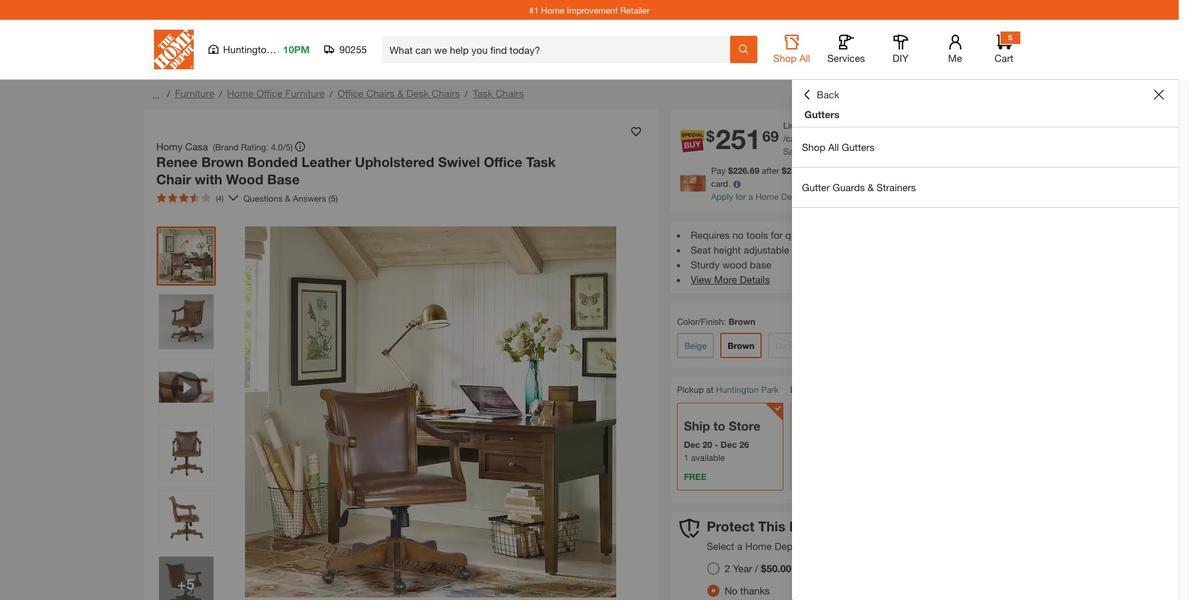 Task type: vqa. For each thing, say whether or not it's contained in the screenshot.
second 32.75 in from the right
no



Task type: describe. For each thing, give the bounding box(es) containing it.
protect
[[707, 519, 755, 535]]

upon
[[935, 165, 954, 176]]

ship
[[684, 419, 710, 433]]

shop all button
[[772, 35, 812, 64]]

menu containing shop all gutters
[[792, 127, 1179, 208]]

brown inside renee brown bonded leather upholstered swivel office task chair with wood base
[[201, 154, 244, 170]]

4.0
[[271, 141, 283, 152]]

details
[[740, 274, 770, 285]]

desk
[[407, 87, 429, 99]]

task inside ... / furniture / home office furniture / office chairs & desk chairs / task chairs
[[473, 87, 493, 99]]

6316524675112 image
[[159, 360, 213, 415]]

shop all
[[773, 52, 810, 64]]

26
[[740, 439, 749, 450]]

no thanks
[[725, 585, 770, 597]]

$ 251 69
[[706, 123, 779, 156]]

:
[[724, 316, 726, 327]]

delivering to
[[790, 384, 841, 395]]

... button
[[150, 86, 162, 103]]

diy
[[893, 52, 909, 64]]

25 inside limit 20 per order /carton $ 411 . 94 save $ 160 . 25 ( 39 %)
[[827, 146, 836, 157]]

bonded
[[247, 154, 298, 170]]

your total qualifying purchase upon opening a new card.
[[711, 165, 1014, 189]]

0 horizontal spatial .
[[824, 146, 827, 157]]

apply now image
[[680, 175, 711, 192]]

huntington park button
[[716, 384, 779, 395]]

your
[[818, 165, 835, 176]]

off
[[799, 165, 816, 176]]

option group containing 2 year /
[[703, 558, 801, 600]]

all for shop all gutters
[[828, 141, 839, 153]]

view more details link
[[691, 274, 770, 285]]

select
[[707, 541, 735, 552]]

total
[[838, 165, 855, 176]]

1 furniture from the left
[[175, 87, 214, 99]]

services
[[827, 52, 865, 64]]

after
[[762, 165, 779, 176]]

(brand rating: 4.0 /5)
[[213, 141, 293, 152]]

20 inside limit 20 per order /carton $ 411 . 94 save $ 160 . 25 ( 39 %)
[[805, 120, 814, 131]]

year
[[733, 563, 752, 575]]

0 vertical spatial .
[[833, 133, 835, 144]]

a inside protect this item select a home depot protection plan by allstate for:
[[737, 541, 743, 552]]

store
[[729, 419, 761, 433]]

/5)
[[283, 141, 293, 152]]

1 vertical spatial park
[[761, 384, 779, 395]]

gutters inside menu
[[842, 141, 875, 153]]

$ inside the $ 251 69
[[706, 128, 715, 145]]

to for ship
[[714, 419, 726, 433]]

$ right pay
[[728, 165, 733, 176]]

homy casa
[[156, 140, 208, 152]]

swivel
[[438, 154, 480, 170]]

home office furniture link
[[227, 87, 325, 99]]

furniture link
[[175, 87, 214, 99]]

/ inside option group
[[755, 563, 758, 575]]

this
[[758, 519, 786, 535]]

protection
[[804, 541, 850, 552]]

& inside ... / furniture / home office furniture / office chairs & desk chairs / task chairs
[[398, 87, 404, 99]]

wood
[[723, 259, 747, 270]]

2 year / $50.00
[[725, 563, 791, 575]]

cart
[[995, 52, 1014, 64]]

view
[[691, 274, 712, 285]]

1 horizontal spatial huntington
[[716, 384, 759, 395]]

requires no tools for quick and easy assembly seat height adjustable sturdy wood base view more details
[[691, 229, 897, 285]]

apply for a home depot consumer card link
[[711, 191, 869, 202]]

diy button
[[881, 35, 921, 64]]

brown homy casa task chairs renee 4f.3 image
[[159, 491, 213, 546]]

home inside protect this item select a home depot protection plan by allstate for:
[[745, 541, 772, 552]]

thanks
[[740, 585, 770, 597]]

10pm
[[283, 43, 310, 55]]

sturdy
[[691, 259, 720, 270]]

card.
[[711, 178, 731, 189]]

1 vertical spatial a
[[749, 191, 753, 202]]

office inside renee brown bonded leather upholstered swivel office task chair with wood base
[[484, 154, 522, 170]]

-
[[715, 439, 718, 450]]

for inside requires no tools for quick and easy assembly seat height adjustable sturdy wood base view more details
[[771, 229, 783, 241]]

shop for shop all
[[773, 52, 797, 64]]

2 furniture from the left
[[285, 87, 325, 99]]

$ right save
[[805, 146, 810, 157]]

me button
[[936, 35, 975, 64]]

assembly
[[855, 229, 897, 241]]

90255 button
[[325, 43, 367, 56]]

brown inside brown button
[[728, 340, 755, 351]]

brown button
[[720, 333, 762, 358]]

answers
[[293, 193, 326, 203]]

height
[[714, 244, 741, 256]]

consumer
[[807, 191, 848, 202]]

back button
[[802, 89, 840, 101]]

pickup at huntington park
[[677, 384, 779, 395]]

renee brown bonded leather upholstered swivel office task chair with wood base
[[156, 154, 556, 187]]

#1
[[529, 5, 539, 15]]

improvement
[[567, 5, 618, 15]]

90255
[[339, 43, 367, 55]]

limit 20 per order /carton $ 411 . 94 save $ 160 . 25 ( 39 %)
[[783, 120, 862, 157]]

apply
[[711, 191, 733, 202]]

/ right furniture link
[[219, 89, 222, 99]]

requires
[[691, 229, 730, 241]]

beige button
[[677, 333, 714, 358]]

adjustable
[[744, 244, 790, 256]]

0 vertical spatial depot
[[781, 191, 805, 202]]

shop for shop all gutters
[[802, 141, 826, 153]]

by
[[875, 541, 886, 552]]

drawer close image
[[1154, 90, 1164, 100]]

plan
[[853, 541, 872, 552]]

beige
[[685, 340, 707, 351]]

me
[[948, 52, 962, 64]]

1 chairs from the left
[[366, 87, 395, 99]]

/ right ... button
[[167, 89, 170, 99]]

no
[[725, 585, 738, 597]]

pickup
[[677, 384, 704, 395]]

a inside your total qualifying purchase upon opening a new card.
[[991, 165, 995, 176]]

home inside ... / furniture / home office furniture / office chairs & desk chairs / task chairs
[[227, 87, 254, 99]]

/carton
[[783, 133, 811, 144]]

2 chairs from the left
[[432, 87, 460, 99]]

wood
[[226, 171, 263, 187]]



Task type: locate. For each thing, give the bounding box(es) containing it.
1 horizontal spatial 25
[[827, 146, 836, 157]]

0 vertical spatial all
[[800, 52, 810, 64]]

a
[[991, 165, 995, 176], [749, 191, 753, 202], [737, 541, 743, 552]]

brown homy casa task chairs renee 1f.4 image
[[159, 557, 213, 600]]

0 horizontal spatial to
[[714, 419, 726, 433]]

chair
[[156, 171, 191, 187]]

dec
[[684, 439, 700, 450], [721, 439, 737, 450]]

dec up "1"
[[684, 439, 700, 450]]

& down 'qualifying' at right
[[868, 181, 874, 193]]

renee
[[156, 154, 198, 170]]

info image
[[733, 181, 741, 188]]

the home depot logo image
[[154, 30, 193, 69]]

0 horizontal spatial office
[[257, 87, 283, 99]]

base
[[267, 171, 300, 187]]

home down after
[[756, 191, 779, 202]]

to inside ship to store dec 20 - dec 26 1 available
[[714, 419, 726, 433]]

tools
[[747, 229, 768, 241]]

0 vertical spatial brown
[[201, 154, 244, 170]]

0 vertical spatial a
[[991, 165, 995, 176]]

office down huntington park at the left of the page
[[257, 87, 283, 99]]

& inside menu
[[868, 181, 874, 193]]

office down 90255 button
[[338, 87, 364, 99]]

0 vertical spatial to
[[831, 384, 839, 395]]

free
[[684, 472, 707, 482]]

a down 226.69
[[749, 191, 753, 202]]

1 horizontal spatial gutters
[[842, 141, 875, 153]]

shop all gutters link
[[792, 127, 1179, 167]]

huntington left 10pm
[[223, 43, 272, 55]]

0 horizontal spatial a
[[737, 541, 743, 552]]

brown homy casa task chairs renee 64.0 image
[[159, 229, 213, 283]]

0 horizontal spatial 20
[[703, 439, 712, 450]]

questions & answers (5)
[[243, 193, 338, 203]]

1 vertical spatial depot
[[775, 541, 802, 552]]

& down base
[[285, 193, 291, 203]]

0 horizontal spatial chairs
[[366, 87, 395, 99]]

all
[[800, 52, 810, 64], [828, 141, 839, 153]]

1 horizontal spatial 20
[[805, 120, 814, 131]]

$ left 251
[[706, 128, 715, 145]]

$ up 160
[[813, 133, 818, 144]]

card
[[850, 191, 869, 202]]

1 horizontal spatial dec
[[721, 439, 737, 450]]

gutter guards & strainers
[[802, 181, 916, 193]]

option group
[[703, 558, 801, 600]]

leather
[[302, 154, 351, 170]]

0 horizontal spatial all
[[800, 52, 810, 64]]

shop inside menu
[[802, 141, 826, 153]]

1
[[684, 452, 689, 463]]

1 horizontal spatial shop
[[802, 141, 826, 153]]

1 vertical spatial all
[[828, 141, 839, 153]]

0 horizontal spatial park
[[275, 43, 295, 55]]

base
[[750, 259, 772, 270]]

0 vertical spatial park
[[275, 43, 295, 55]]

#1 home improvement retailer
[[529, 5, 650, 15]]

3.5 stars image
[[156, 193, 211, 203]]

1 vertical spatial for
[[771, 229, 783, 241]]

1 vertical spatial 20
[[703, 439, 712, 450]]

1 vertical spatial .
[[824, 146, 827, 157]]

seat
[[691, 244, 711, 256]]

to
[[831, 384, 839, 395], [714, 419, 726, 433]]

2 horizontal spatial chairs
[[496, 87, 524, 99]]

huntington park
[[223, 43, 295, 55]]

back
[[817, 89, 840, 100]]

2 horizontal spatial a
[[991, 165, 995, 176]]

color/finish : brown
[[677, 316, 756, 327]]

$
[[706, 128, 715, 145], [813, 133, 818, 144], [805, 146, 810, 157], [728, 165, 733, 176], [782, 165, 787, 176]]

0 horizontal spatial task
[[473, 87, 493, 99]]

1 horizontal spatial a
[[749, 191, 753, 202]]

brown right :
[[729, 316, 756, 327]]

0 vertical spatial shop
[[773, 52, 797, 64]]

and
[[812, 229, 829, 241]]

for
[[736, 191, 746, 202], [771, 229, 783, 241]]

& left desk
[[398, 87, 404, 99]]

depot down off
[[781, 191, 805, 202]]

2 dec from the left
[[721, 439, 737, 450]]

1 horizontal spatial to
[[831, 384, 839, 395]]

20 inside ship to store dec 20 - dec 26 1 available
[[703, 439, 712, 450]]

5
[[1008, 33, 1012, 42]]

depot
[[781, 191, 805, 202], [775, 541, 802, 552]]

furniture down 10pm
[[285, 87, 325, 99]]

0 vertical spatial 25
[[827, 146, 836, 157]]

gutters
[[805, 108, 840, 120], [842, 141, 875, 153]]

1 vertical spatial 25
[[787, 165, 796, 176]]

0 vertical spatial 20
[[805, 120, 814, 131]]

/ down 90255 button
[[330, 89, 333, 99]]

no
[[733, 229, 744, 241]]

huntington right at
[[716, 384, 759, 395]]

0 vertical spatial huntington
[[223, 43, 272, 55]]

$50.00
[[761, 563, 791, 575]]

all inside button
[[800, 52, 810, 64]]

with
[[195, 171, 222, 187]]

brown down (brand
[[201, 154, 244, 170]]

(4) button
[[151, 188, 229, 208]]

pay $ 226.69 after $ 25 off
[[711, 165, 816, 176]]

upholstered
[[355, 154, 434, 170]]

0 horizontal spatial gutters
[[805, 108, 840, 120]]

gutters down back button
[[805, 108, 840, 120]]

huntington
[[223, 43, 272, 55], [716, 384, 759, 395]]

1 vertical spatial to
[[714, 419, 726, 433]]

2 vertical spatial a
[[737, 541, 743, 552]]

1 horizontal spatial park
[[761, 384, 779, 395]]

home up 2 year / $50.00
[[745, 541, 772, 552]]

1 vertical spatial shop
[[802, 141, 826, 153]]

menu
[[792, 127, 1179, 208]]

feedback link image
[[1172, 209, 1188, 276]]

brown down the color/finish : brown
[[728, 340, 755, 351]]

$ right after
[[782, 165, 787, 176]]

furniture right ...
[[175, 87, 214, 99]]

.
[[833, 133, 835, 144], [824, 146, 827, 157]]

depot down the item
[[775, 541, 802, 552]]

20 left -
[[703, 439, 712, 450]]

0 horizontal spatial 25
[[787, 165, 796, 176]]

2
[[725, 563, 730, 575]]

a right select
[[737, 541, 743, 552]]

20 left per
[[805, 120, 814, 131]]

per
[[817, 120, 829, 131]]

casa
[[185, 140, 208, 152]]

questions
[[243, 193, 283, 203]]

all for shop all
[[800, 52, 810, 64]]

1 horizontal spatial furniture
[[285, 87, 325, 99]]

delivering
[[790, 384, 829, 395]]

park up home office furniture link
[[275, 43, 295, 55]]

limit
[[783, 120, 802, 131]]

for:
[[924, 541, 939, 552]]

0 horizontal spatial huntington
[[223, 43, 272, 55]]

0 vertical spatial gutters
[[805, 108, 840, 120]]

0 horizontal spatial shop
[[773, 52, 797, 64]]

25 left off
[[787, 165, 796, 176]]

0 vertical spatial for
[[736, 191, 746, 202]]

depot inside protect this item select a home depot protection plan by allstate for:
[[775, 541, 802, 552]]

for down info icon
[[736, 191, 746, 202]]

apply for a home depot consumer card
[[711, 191, 869, 202]]

protect this item select a home depot protection plan by allstate for:
[[707, 519, 939, 552]]

save
[[783, 146, 803, 157]]

office right swivel
[[484, 154, 522, 170]]

What can we help you find today? search field
[[390, 37, 729, 63]]

25 left the (
[[827, 146, 836, 157]]

homy casa link
[[156, 139, 213, 154]]

all up back button
[[800, 52, 810, 64]]

shop inside button
[[773, 52, 797, 64]]

251
[[716, 123, 761, 156]]

1 horizontal spatial chairs
[[432, 87, 460, 99]]

order
[[832, 120, 852, 131]]

brown
[[201, 154, 244, 170], [729, 316, 756, 327], [728, 340, 755, 351]]

gutter guards & strainers link
[[792, 168, 1179, 207]]

guards
[[833, 181, 865, 193]]

home right furniture link
[[227, 87, 254, 99]]

for up the adjustable
[[771, 229, 783, 241]]

/ left task chairs link
[[465, 89, 468, 99]]

easy
[[832, 229, 852, 241]]

1 vertical spatial brown
[[729, 316, 756, 327]]

0 vertical spatial task
[[473, 87, 493, 99]]

0 horizontal spatial dec
[[684, 439, 700, 450]]

new
[[998, 165, 1014, 176]]

1 horizontal spatial for
[[771, 229, 783, 241]]

rating:
[[241, 141, 268, 152]]

brown homy casa task chairs renee c3.2 image
[[159, 426, 213, 480]]

allstate
[[888, 541, 921, 552]]

1 horizontal spatial &
[[398, 87, 404, 99]]

to up -
[[714, 419, 726, 433]]

/ right year
[[755, 563, 758, 575]]

a left new
[[991, 165, 995, 176]]

pay
[[711, 165, 726, 176]]

0 horizontal spatial for
[[736, 191, 746, 202]]

1 horizontal spatial all
[[828, 141, 839, 153]]

brown homy casa task chairs renee e1.1 image
[[159, 295, 213, 349]]

color/finish
[[677, 316, 724, 327]]

1 vertical spatial gutters
[[842, 141, 875, 153]]

task inside renee brown bonded leather upholstered swivel office task chair with wood base
[[526, 154, 556, 170]]

2 horizontal spatial &
[[868, 181, 874, 193]]

%)
[[851, 146, 862, 157]]

1 vertical spatial huntington
[[716, 384, 759, 395]]

dec right -
[[721, 439, 737, 450]]

qualifying
[[857, 165, 894, 176]]

160
[[810, 146, 824, 157]]

/
[[167, 89, 170, 99], [219, 89, 222, 99], [330, 89, 333, 99], [465, 89, 468, 99], [755, 563, 758, 575]]

0 horizontal spatial &
[[285, 193, 291, 203]]

2 horizontal spatial office
[[484, 154, 522, 170]]

opening
[[957, 165, 988, 176]]

39
[[841, 146, 851, 157]]

3 chairs from the left
[[496, 87, 524, 99]]

shop
[[773, 52, 797, 64], [802, 141, 826, 153]]

0 horizontal spatial furniture
[[175, 87, 214, 99]]

1 horizontal spatial office
[[338, 87, 364, 99]]

1 dec from the left
[[684, 439, 700, 450]]

94
[[835, 133, 845, 144]]

retailer
[[620, 5, 650, 15]]

gutters right the (
[[842, 141, 875, 153]]

...
[[152, 89, 160, 100]]

ship to store dec 20 - dec 26 1 available
[[684, 419, 761, 463]]

shop all gutters
[[802, 141, 875, 153]]

1 vertical spatial task
[[526, 154, 556, 170]]

1 horizontal spatial task
[[526, 154, 556, 170]]

1 horizontal spatial .
[[833, 133, 835, 144]]

more
[[714, 274, 737, 285]]

all left 39 on the top of page
[[828, 141, 839, 153]]

home right #1
[[541, 5, 565, 15]]

226.69
[[733, 165, 760, 176]]

park left delivering
[[761, 384, 779, 395]]

to right delivering
[[831, 384, 839, 395]]

to for delivering
[[831, 384, 839, 395]]

2 vertical spatial brown
[[728, 340, 755, 351]]



